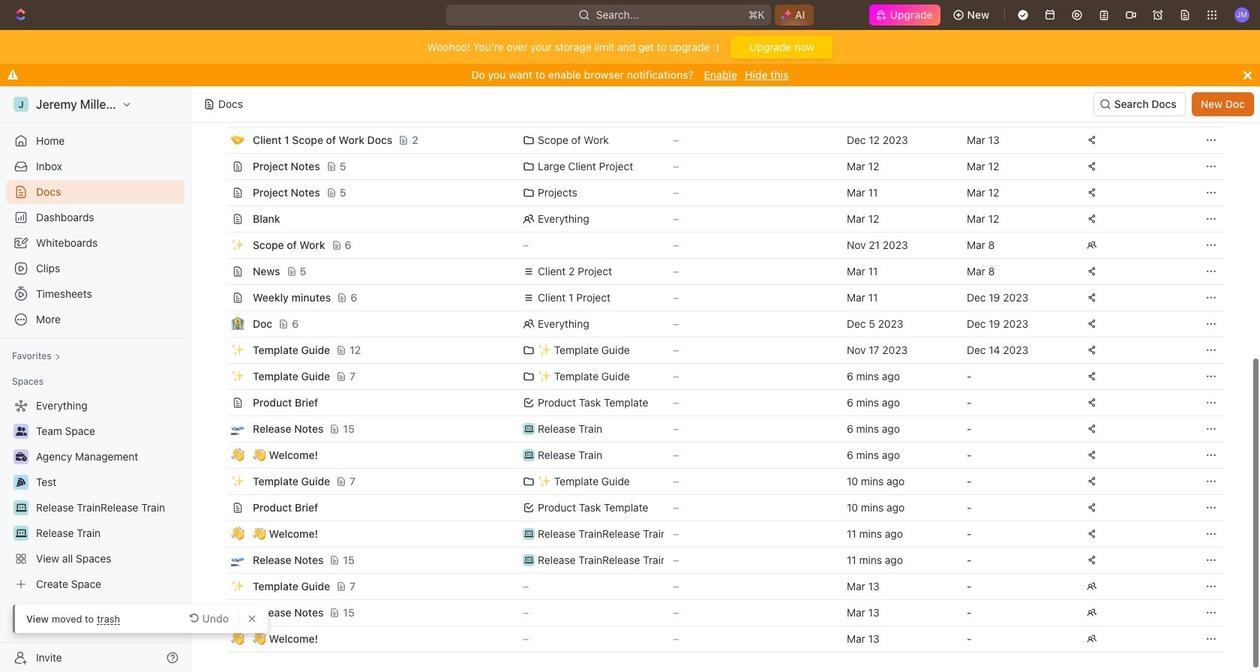 Task type: vqa. For each thing, say whether or not it's contained in the screenshot.
15th row
yes



Task type: describe. For each thing, give the bounding box(es) containing it.
1 row from the top
[[211, 101, 1224, 128]]

2 vertical spatial laptop code image
[[524, 530, 534, 538]]

10 row from the top
[[211, 337, 1224, 364]]

9 row from the top
[[211, 311, 1224, 338]]

laptop code image inside tree
[[15, 503, 27, 512]]

7 row from the top
[[211, 258, 1224, 285]]

18 row from the top
[[211, 547, 1224, 574]]

20 row from the top
[[211, 599, 1224, 626]]

3 row from the top
[[211, 153, 1224, 180]]

16 row from the top
[[211, 494, 1224, 521]]

4 row from the top
[[211, 179, 1224, 206]]

business time image
[[15, 452, 27, 461]]

15 row from the top
[[211, 468, 1224, 495]]

6 row from the top
[[211, 232, 1224, 259]]

jeremy miller's workspace, , element
[[14, 97, 29, 112]]

17 row from the top
[[211, 521, 1224, 548]]



Task type: locate. For each thing, give the bounding box(es) containing it.
5 row from the top
[[211, 206, 1224, 233]]

21 row from the top
[[211, 626, 1224, 653]]

tree inside sidebar navigation
[[6, 394, 185, 596]]

laptop code image
[[524, 452, 534, 459], [15, 529, 27, 538], [524, 557, 534, 564]]

2 row from the top
[[211, 127, 1224, 154]]

1 vertical spatial laptop code image
[[15, 529, 27, 538]]

sidebar navigation
[[0, 86, 194, 672]]

12 row from the top
[[211, 389, 1224, 416]]

user group image
[[15, 427, 27, 436]]

8 row from the top
[[211, 284, 1224, 311]]

cell
[[211, 101, 227, 127], [514, 101, 664, 127], [838, 101, 958, 127], [958, 101, 1078, 127], [1078, 101, 1198, 127], [1198, 101, 1224, 127], [211, 600, 227, 626]]

1 vertical spatial laptop code image
[[15, 503, 27, 512]]

0 vertical spatial laptop code image
[[524, 425, 534, 433]]

11 row from the top
[[211, 363, 1224, 390]]

0 vertical spatial laptop code image
[[524, 452, 534, 459]]

2 vertical spatial laptop code image
[[524, 557, 534, 564]]

table
[[211, 0, 1224, 653]]

14 row from the top
[[211, 442, 1224, 469]]

row
[[211, 101, 1224, 128], [211, 127, 1224, 154], [211, 153, 1224, 180], [211, 179, 1224, 206], [211, 206, 1224, 233], [211, 232, 1224, 259], [211, 258, 1224, 285], [211, 284, 1224, 311], [211, 311, 1224, 338], [211, 337, 1224, 364], [211, 363, 1224, 390], [211, 389, 1224, 416], [211, 416, 1224, 443], [211, 442, 1224, 469], [211, 468, 1224, 495], [211, 494, 1224, 521], [211, 521, 1224, 548], [211, 547, 1224, 574], [211, 573, 1224, 600], [211, 599, 1224, 626], [211, 626, 1224, 653]]

19 row from the top
[[211, 573, 1224, 600]]

13 row from the top
[[211, 416, 1224, 443]]

pizza slice image
[[17, 478, 26, 487]]

tree
[[6, 394, 185, 596]]

laptop code image
[[524, 425, 534, 433], [15, 503, 27, 512], [524, 530, 534, 538]]



